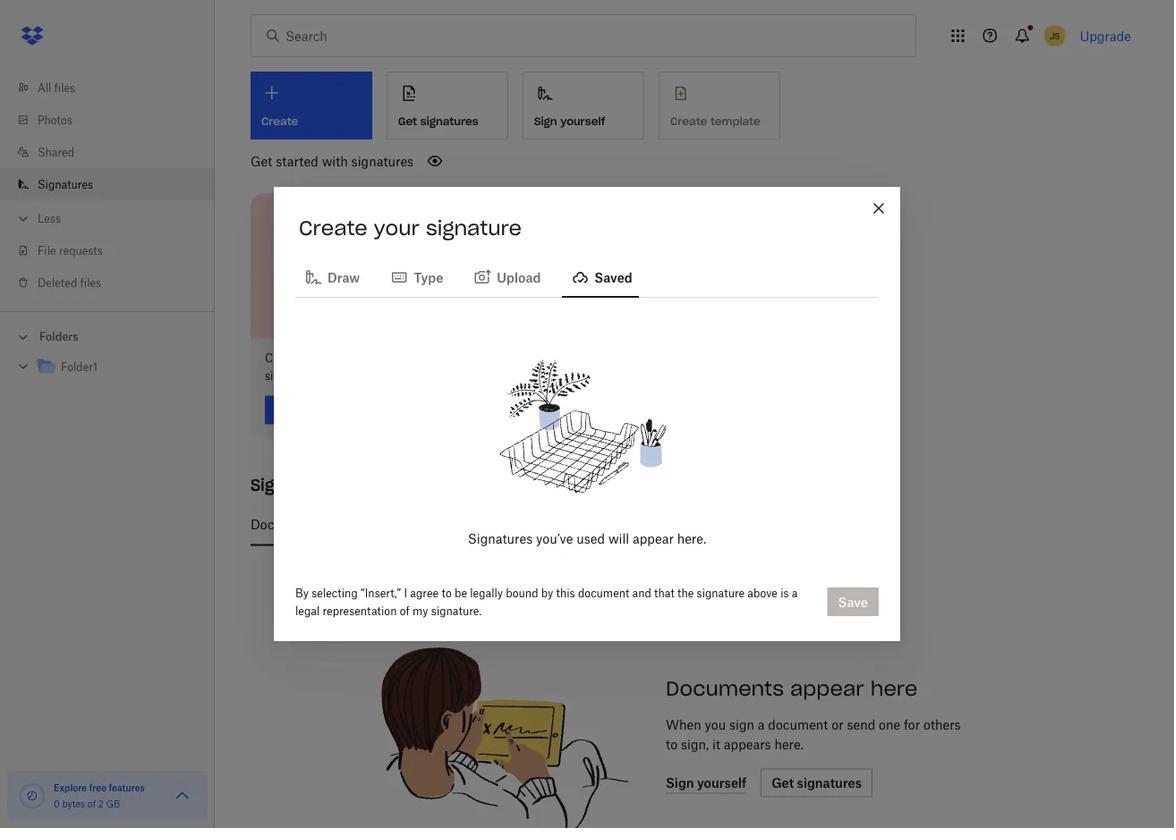 Task type: vqa. For each thing, say whether or not it's contained in the screenshot.
free
yes



Task type: locate. For each thing, give the bounding box(es) containing it.
tab list containing draw
[[295, 255, 879, 298]]

upload
[[497, 270, 541, 285]]

0 horizontal spatial here.
[[677, 531, 706, 546]]

yourself right the sign
[[560, 114, 605, 128]]

that
[[654, 587, 675, 600]]

document down "documents appear here"
[[768, 718, 828, 733]]

2
[[98, 799, 104, 810]]

1 horizontal spatial is
[[804, 517, 814, 533]]

files right all
[[54, 81, 75, 94]]

a inside 'when you sign a document or send one for others to sign, it appears here.'
[[758, 718, 765, 733]]

requests inside 'link'
[[59, 244, 103, 257]]

0
[[54, 799, 60, 810]]

create inside create your signature dialog
[[299, 216, 367, 241]]

1 vertical spatial this
[[556, 587, 575, 600]]

to
[[494, 352, 504, 365], [442, 587, 452, 600], [666, 737, 678, 753]]

documents up the "you"
[[666, 676, 784, 701]]

1 horizontal spatial signatures
[[420, 114, 479, 128]]

your left so
[[302, 352, 324, 365]]

you're
[[392, 352, 423, 365]]

files inside the all files link
[[54, 81, 75, 94]]

tab list containing documents
[[251, 503, 1124, 546]]

0 horizontal spatial signatures
[[38, 178, 93, 191]]

0 horizontal spatial your
[[302, 352, 324, 365]]

1 horizontal spatial signatures
[[251, 475, 338, 496]]

signatures up "documents" tab
[[251, 475, 338, 496]]

create your signature so you're always ready to sign.
[[265, 352, 504, 383]]

0 horizontal spatial documents
[[251, 517, 319, 533]]

sign,
[[681, 737, 709, 753]]

files right deleted
[[80, 276, 101, 290]]

1 horizontal spatial requests
[[556, 517, 607, 533]]

0 vertical spatial this
[[633, 517, 655, 533]]

requests
[[59, 244, 103, 257], [556, 517, 607, 533]]

here. right appears
[[775, 737, 804, 753]]

1 horizontal spatial your
[[374, 216, 420, 241]]

0 horizontal spatial files
[[54, 81, 75, 94]]

this
[[633, 517, 655, 533], [556, 587, 575, 600]]

files for deleted files
[[80, 276, 101, 290]]

0 horizontal spatial a
[[758, 718, 765, 733]]

1 vertical spatial tab list
[[251, 503, 1124, 546]]

signatures inside get signatures button
[[420, 114, 479, 128]]

0 vertical spatial document
[[578, 587, 629, 600]]

0 vertical spatial signatures
[[38, 178, 93, 191]]

when you sign a document or send one for others to sign, it appears here.
[[666, 718, 961, 753]]

0 vertical spatial your
[[374, 216, 420, 241]]

files
[[54, 81, 75, 94], [80, 276, 101, 290]]

signature
[[426, 216, 522, 241], [327, 352, 375, 365], [497, 517, 553, 533], [697, 587, 745, 600]]

0 vertical spatial tab list
[[295, 255, 879, 298]]

by
[[541, 587, 553, 600]]

1 vertical spatial yourself
[[754, 517, 801, 533]]

draw
[[328, 270, 360, 285]]

create up sign. at the left top
[[265, 352, 299, 365]]

unlimited.
[[817, 517, 877, 533]]

of left 2 on the bottom of the page
[[88, 799, 96, 810]]

1 horizontal spatial documents
[[666, 676, 784, 701]]

0 horizontal spatial 3
[[459, 517, 467, 533]]

0 horizontal spatial is
[[781, 587, 789, 600]]

2 vertical spatial of
[[88, 799, 96, 810]]

get signatures
[[398, 114, 479, 128]]

of inside explore free features 0 bytes of 2 gb
[[88, 799, 96, 810]]

tab list
[[295, 255, 879, 298], [251, 503, 1124, 546]]

get up the get started with signatures
[[398, 114, 417, 128]]

3 up "be"
[[459, 517, 467, 533]]

representation
[[323, 605, 397, 618]]

photos link
[[14, 104, 215, 136]]

1 vertical spatial document
[[768, 718, 828, 733]]

list
[[0, 61, 215, 311]]

a right sign
[[758, 718, 765, 733]]

1 horizontal spatial yourself
[[754, 517, 801, 533]]

2 vertical spatial to
[[666, 737, 678, 753]]

0 vertical spatial documents
[[251, 517, 319, 533]]

requests right 'file'
[[59, 244, 103, 257]]

0 vertical spatial is
[[804, 517, 814, 533]]

documents up by
[[251, 517, 319, 533]]

to down when
[[666, 737, 678, 753]]

your for create your signature
[[374, 216, 420, 241]]

get inside button
[[398, 114, 417, 128]]

left
[[611, 517, 630, 533]]

2 3 from the left
[[486, 517, 493, 533]]

your inside create your signature so you're always ready to sign.
[[302, 352, 324, 365]]

of left my
[[400, 605, 410, 618]]

your for create your signature so you're always ready to sign.
[[302, 352, 324, 365]]

folder1 link
[[36, 356, 200, 380]]

1 vertical spatial get
[[251, 153, 272, 169]]

signature inside create your signature so you're always ready to sign.
[[327, 352, 375, 365]]

1 vertical spatial your
[[302, 352, 324, 365]]

1 vertical spatial signatures
[[351, 153, 414, 169]]

is inside tab list
[[804, 517, 814, 533]]

of inside by selecting "insert," i agree to be legally bound by this document and that the signature above is a legal representation of my signature.
[[400, 605, 410, 618]]

1 horizontal spatial of
[[400, 605, 410, 618]]

of inside tab list
[[471, 517, 482, 533]]

get started with signatures
[[251, 153, 414, 169]]

1 vertical spatial documents
[[666, 676, 784, 701]]

0 horizontal spatial to
[[442, 587, 452, 600]]

is left unlimited.
[[804, 517, 814, 533]]

document left and
[[578, 587, 629, 600]]

folder1
[[61, 361, 98, 374]]

your inside create your signature dialog
[[374, 216, 420, 241]]

2 horizontal spatial of
[[471, 517, 482, 533]]

yourself
[[560, 114, 605, 128], [754, 517, 801, 533]]

and
[[632, 587, 651, 600]]

1 horizontal spatial to
[[494, 352, 504, 365]]

1 vertical spatial files
[[80, 276, 101, 290]]

files inside deleted files link
[[80, 276, 101, 290]]

saved
[[595, 270, 633, 285]]

signatures left you've
[[468, 531, 533, 546]]

document
[[578, 587, 629, 600], [768, 718, 828, 733]]

it
[[712, 737, 720, 753]]

to inside create your signature so you're always ready to sign.
[[494, 352, 504, 365]]

here.
[[677, 531, 706, 546], [775, 737, 804, 753]]

0 horizontal spatial of
[[88, 799, 96, 810]]

0 horizontal spatial this
[[556, 587, 575, 600]]

signatures
[[38, 178, 93, 191], [251, 475, 338, 496], [468, 531, 533, 546]]

a
[[792, 587, 798, 600], [758, 718, 765, 733]]

create
[[299, 216, 367, 241], [265, 352, 299, 365]]

appear
[[633, 531, 674, 546], [790, 676, 864, 701]]

is inside by selecting "insert," i agree to be legally bound by this document and that the signature above is a legal representation of my signature.
[[781, 587, 789, 600]]

one
[[879, 718, 900, 733]]

documents
[[251, 517, 319, 533], [666, 676, 784, 701]]

3 of 3 signature requests left this month. signing yourself is unlimited.
[[459, 517, 877, 533]]

document inside by selecting "insert," i agree to be legally bound by this document and that the signature above is a legal representation of my signature.
[[578, 587, 629, 600]]

get left started
[[251, 153, 272, 169]]

sign yourself
[[534, 114, 605, 128]]

here. up the
[[677, 531, 706, 546]]

signature left used
[[497, 517, 553, 533]]

others
[[924, 718, 961, 733]]

folders button
[[0, 323, 215, 349]]

i
[[404, 587, 407, 600]]

your
[[374, 216, 420, 241], [302, 352, 324, 365]]

to right ready
[[494, 352, 504, 365]]

this right left at the right of page
[[633, 517, 655, 533]]

deleted
[[38, 276, 77, 290]]

1 vertical spatial create
[[265, 352, 299, 365]]

0 horizontal spatial appear
[[633, 531, 674, 546]]

1 horizontal spatial appear
[[790, 676, 864, 701]]

a right above at the bottom right of page
[[792, 587, 798, 600]]

1 horizontal spatial get
[[398, 114, 417, 128]]

get
[[398, 114, 417, 128], [251, 153, 272, 169]]

all
[[38, 81, 51, 94]]

2 vertical spatial signatures
[[468, 531, 533, 546]]

3 left you've
[[486, 517, 493, 533]]

signatures
[[420, 114, 479, 128], [351, 153, 414, 169]]

1 horizontal spatial 3
[[486, 517, 493, 533]]

above
[[748, 587, 778, 600]]

explore free features 0 bytes of 2 gb
[[54, 783, 145, 810]]

0 vertical spatial yourself
[[560, 114, 605, 128]]

photos
[[38, 113, 72, 127]]

0 vertical spatial appear
[[633, 531, 674, 546]]

0 horizontal spatial yourself
[[560, 114, 605, 128]]

less image
[[14, 210, 32, 228]]

0 vertical spatial files
[[54, 81, 75, 94]]

0 vertical spatial here.
[[677, 531, 706, 546]]

for
[[904, 718, 920, 733]]

1 horizontal spatial a
[[792, 587, 798, 600]]

selecting
[[312, 587, 358, 600]]

3
[[459, 517, 467, 533], [486, 517, 493, 533]]

0 horizontal spatial requests
[[59, 244, 103, 257]]

yourself right signing
[[754, 517, 801, 533]]

0 horizontal spatial get
[[251, 153, 272, 169]]

0 horizontal spatial document
[[578, 587, 629, 600]]

1 horizontal spatial this
[[633, 517, 655, 533]]

of
[[471, 517, 482, 533], [400, 605, 410, 618], [88, 799, 96, 810]]

your up type
[[374, 216, 420, 241]]

you
[[705, 718, 726, 733]]

1 3 from the left
[[459, 517, 467, 533]]

create inside create your signature so you're always ready to sign.
[[265, 352, 299, 365]]

signature left so
[[327, 352, 375, 365]]

is
[[804, 517, 814, 533], [781, 587, 789, 600]]

signatures list item
[[0, 168, 215, 200]]

0 vertical spatial to
[[494, 352, 504, 365]]

signatures link
[[14, 168, 215, 200]]

1 vertical spatial appear
[[790, 676, 864, 701]]

this right "by" at the left bottom of the page
[[556, 587, 575, 600]]

to left "be"
[[442, 587, 452, 600]]

signatures down the shared
[[38, 178, 93, 191]]

1 vertical spatial to
[[442, 587, 452, 600]]

all files link
[[14, 72, 215, 104]]

1 vertical spatial here.
[[775, 737, 804, 753]]

0 vertical spatial of
[[471, 517, 482, 533]]

0 vertical spatial requests
[[59, 244, 103, 257]]

1 vertical spatial a
[[758, 718, 765, 733]]

0 vertical spatial signatures
[[420, 114, 479, 128]]

is right above at the bottom right of page
[[781, 587, 789, 600]]

2 horizontal spatial signatures
[[468, 531, 533, 546]]

documents for documents
[[251, 517, 319, 533]]

requests left left at the right of page
[[556, 517, 607, 533]]

1 horizontal spatial here.
[[775, 737, 804, 753]]

1 horizontal spatial files
[[80, 276, 101, 290]]

appear up the or
[[790, 676, 864, 701]]

of up legally
[[471, 517, 482, 533]]

signature.
[[431, 605, 482, 618]]

0 vertical spatial create
[[299, 216, 367, 241]]

2 horizontal spatial to
[[666, 737, 678, 753]]

sign
[[534, 114, 557, 128]]

less
[[38, 212, 61, 225]]

appear right will
[[633, 531, 674, 546]]

0 vertical spatial get
[[398, 114, 417, 128]]

when
[[666, 718, 701, 733]]

always
[[425, 352, 460, 365]]

create up draw
[[299, 216, 367, 241]]

started
[[276, 153, 318, 169]]

1 vertical spatial is
[[781, 587, 789, 600]]

signature right the
[[697, 587, 745, 600]]

1 vertical spatial of
[[400, 605, 410, 618]]

0 vertical spatial a
[[792, 587, 798, 600]]

1 horizontal spatial document
[[768, 718, 828, 733]]

yourself inside button
[[560, 114, 605, 128]]

create your signature dialog
[[274, 187, 900, 642]]



Task type: describe. For each thing, give the bounding box(es) containing it.
deleted files
[[38, 276, 101, 290]]

dropbox image
[[14, 18, 50, 54]]

documents for documents appear here
[[666, 676, 784, 701]]

deleted files link
[[14, 267, 215, 299]]

free
[[89, 783, 106, 794]]

will
[[608, 531, 629, 546]]

shared
[[38, 145, 74, 159]]

documents tab
[[251, 503, 319, 546]]

legal
[[295, 605, 320, 618]]

legally
[[470, 587, 503, 600]]

used
[[576, 531, 605, 546]]

tab list inside create your signature dialog
[[295, 255, 879, 298]]

sign yourself button
[[523, 72, 644, 140]]

get for get started with signatures
[[251, 153, 272, 169]]

the
[[677, 587, 694, 600]]

agree
[[410, 587, 439, 600]]

upgrade link
[[1080, 28, 1131, 43]]

create for create your signature so you're always ready to sign.
[[265, 352, 299, 365]]

create for create your signature
[[299, 216, 367, 241]]

folders
[[39, 330, 78, 344]]

my
[[413, 605, 428, 618]]

so
[[378, 352, 390, 365]]

month.
[[659, 517, 700, 533]]

document inside 'when you sign a document or send one for others to sign, it appears here.'
[[768, 718, 828, 733]]

signature up upload
[[426, 216, 522, 241]]

bytes
[[62, 799, 85, 810]]

be
[[455, 587, 467, 600]]

get for get signatures
[[398, 114, 417, 128]]

file requests
[[38, 244, 103, 257]]

by selecting "insert," i agree to be legally bound by this document and that the signature above is a legal representation of my signature.
[[295, 587, 798, 618]]

signing
[[704, 517, 750, 533]]

1 vertical spatial signatures
[[251, 475, 338, 496]]

all files
[[38, 81, 75, 94]]

you've
[[536, 531, 573, 546]]

signatures inside list item
[[38, 178, 93, 191]]

sign.
[[265, 370, 289, 383]]

shared link
[[14, 136, 215, 168]]

type
[[414, 270, 443, 285]]

bound
[[506, 587, 538, 600]]

0 horizontal spatial signatures
[[351, 153, 414, 169]]

appears
[[724, 737, 771, 753]]

this inside by selecting "insert," i agree to be legally bound by this document and that the signature above is a legal representation of my signature.
[[556, 587, 575, 600]]

to inside by selecting "insert," i agree to be legally bound by this document and that the signature above is a legal representation of my signature.
[[442, 587, 452, 600]]

send
[[847, 718, 875, 733]]

signatures inside create your signature dialog
[[468, 531, 533, 546]]

signature inside by selecting "insert," i agree to be legally bound by this document and that the signature above is a legal representation of my signature.
[[697, 587, 745, 600]]

here. inside create your signature dialog
[[677, 531, 706, 546]]

features
[[109, 783, 145, 794]]

get signatures button
[[387, 72, 508, 140]]

documents appear here
[[666, 676, 918, 701]]

sign
[[729, 718, 754, 733]]

by
[[295, 587, 309, 600]]

file requests link
[[14, 234, 215, 267]]

gb
[[106, 799, 120, 810]]

signatures you've used will appear here.
[[468, 531, 706, 546]]

files for all files
[[54, 81, 75, 94]]

create your signature
[[299, 216, 522, 241]]

appear inside create your signature dialog
[[633, 531, 674, 546]]

a inside by selecting "insert," i agree to be legally bound by this document and that the signature above is a legal representation of my signature.
[[792, 587, 798, 600]]

with
[[322, 153, 348, 169]]

to inside 'when you sign a document or send one for others to sign, it appears here.'
[[666, 737, 678, 753]]

here
[[870, 676, 918, 701]]

1 vertical spatial requests
[[556, 517, 607, 533]]

or
[[832, 718, 844, 733]]

file
[[38, 244, 56, 257]]

"insert,"
[[361, 587, 401, 600]]

quota usage element
[[18, 782, 47, 811]]

explore
[[54, 783, 87, 794]]

ready
[[463, 352, 491, 365]]

here. inside 'when you sign a document or send one for others to sign, it appears here.'
[[775, 737, 804, 753]]

upgrade
[[1080, 28, 1131, 43]]

list containing all files
[[0, 61, 215, 311]]



